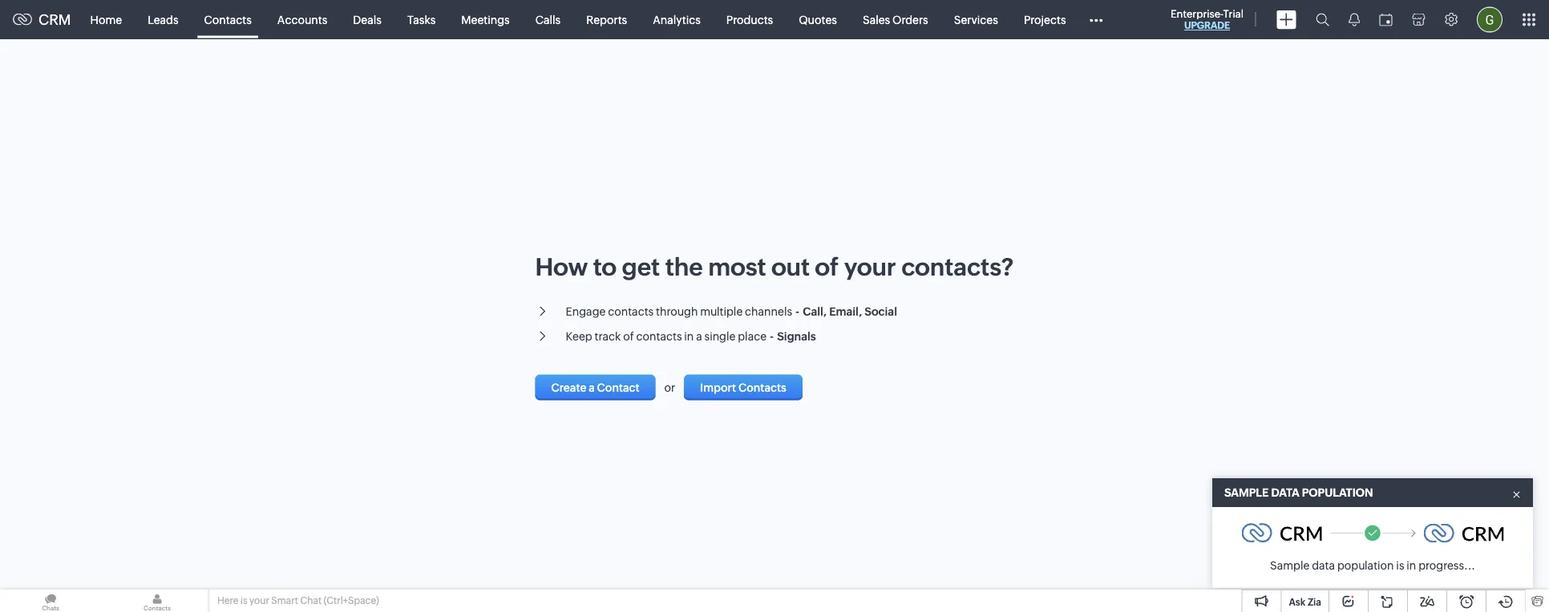 Task type: describe. For each thing, give the bounding box(es) containing it.
the
[[665, 253, 703, 281]]

get
[[622, 253, 660, 281]]

crm image
[[1424, 524, 1504, 543]]

analytics
[[653, 13, 701, 26]]

trial
[[1224, 8, 1244, 20]]

search element
[[1307, 0, 1339, 39]]

accounts link
[[265, 0, 340, 39]]

tasks link
[[395, 0, 449, 39]]

create a contact button
[[535, 375, 656, 400]]

population
[[1302, 487, 1374, 500]]

data
[[1272, 487, 1300, 500]]

accounts
[[277, 13, 327, 26]]

deals
[[353, 13, 382, 26]]

1 vertical spatial your
[[249, 596, 269, 607]]

1 , from the left
[[824, 305, 827, 318]]

analytics link
[[640, 0, 714, 39]]

home
[[90, 13, 122, 26]]

contacts link
[[191, 0, 265, 39]]

create a contact
[[551, 381, 640, 394]]

services link
[[941, 0, 1011, 39]]

orders
[[893, 13, 929, 26]]

Other Modules field
[[1079, 7, 1114, 32]]

crm
[[38, 11, 71, 28]]

enterprise-
[[1171, 8, 1224, 20]]

crm link
[[13, 11, 71, 28]]

(ctrl+space)
[[324, 596, 379, 607]]

engage contacts through multiple channels
[[566, 305, 792, 318]]

home link
[[77, 0, 135, 39]]

calls link
[[523, 0, 574, 39]]

most
[[708, 253, 766, 281]]

projects
[[1024, 13, 1066, 26]]

engage
[[566, 305, 606, 318]]

to
[[593, 253, 617, 281]]

enterprise-trial upgrade
[[1171, 8, 1244, 31]]

call , email , social
[[803, 305, 897, 318]]

place
[[738, 330, 767, 343]]

sales orders
[[863, 13, 929, 26]]

progress...
[[1419, 560, 1476, 573]]

profile element
[[1468, 0, 1513, 39]]

signals link
[[777, 330, 816, 343]]

channels
[[745, 305, 792, 318]]

zia
[[1308, 597, 1322, 608]]

leads link
[[135, 0, 191, 39]]

products link
[[714, 0, 786, 39]]

0 horizontal spatial in
[[684, 330, 694, 343]]

sample data population is in progress...
[[1270, 560, 1476, 573]]

sample data population
[[1225, 487, 1374, 500]]

1 vertical spatial in
[[1407, 560, 1417, 573]]

quotes link
[[786, 0, 850, 39]]

ask zia
[[1289, 597, 1322, 608]]

projects link
[[1011, 0, 1079, 39]]

track of
[[595, 330, 634, 343]]

0 vertical spatial is
[[1397, 560, 1405, 573]]

tasks
[[407, 13, 436, 26]]

import contacts button
[[684, 375, 803, 400]]

0 horizontal spatial contacts
[[204, 13, 252, 26]]

keep
[[566, 330, 592, 343]]

population
[[1338, 560, 1394, 573]]

create menu element
[[1267, 0, 1307, 39]]

ask
[[1289, 597, 1306, 608]]



Task type: locate. For each thing, give the bounding box(es) containing it.
calendar image
[[1380, 13, 1393, 26]]

0 horizontal spatial ,
[[824, 305, 827, 318]]

1 horizontal spatial in
[[1407, 560, 1417, 573]]

calls
[[536, 13, 561, 26]]

services
[[954, 13, 998, 26]]

profile image
[[1477, 7, 1503, 32]]

single
[[705, 330, 736, 343]]

0 horizontal spatial your
[[249, 596, 269, 607]]

meetings
[[461, 13, 510, 26]]

signals image
[[1349, 13, 1360, 26]]

a
[[696, 330, 702, 343], [589, 381, 595, 394]]

here
[[217, 596, 239, 607]]

leads
[[148, 13, 179, 26]]

1 horizontal spatial is
[[1397, 560, 1405, 573]]

is right here
[[241, 596, 248, 607]]

1 horizontal spatial ,
[[859, 305, 862, 318]]

meetings link
[[449, 0, 523, 39]]

your right of
[[844, 253, 896, 281]]

out
[[772, 253, 810, 281]]

is right population at the bottom right
[[1397, 560, 1405, 573]]

how
[[535, 253, 588, 281]]

in left progress...
[[1407, 560, 1417, 573]]

signals element
[[1339, 0, 1370, 39]]

contacts inside button
[[739, 381, 787, 394]]

1 horizontal spatial sample
[[1270, 560, 1310, 573]]

2 , from the left
[[859, 305, 862, 318]]

is
[[1397, 560, 1405, 573], [241, 596, 248, 607]]

keep track of contacts in a single place
[[566, 330, 767, 343]]

chats image
[[0, 590, 101, 613]]

how to get the most out of your contacts ?
[[535, 253, 1014, 281]]

0 vertical spatial in
[[684, 330, 694, 343]]

1 horizontal spatial a
[[696, 330, 702, 343]]

?
[[1002, 253, 1014, 281]]

or
[[665, 381, 676, 394]]

create
[[551, 381, 587, 394]]

1 vertical spatial contacts
[[739, 381, 787, 394]]

sales orders link
[[850, 0, 941, 39]]

your
[[844, 253, 896, 281], [249, 596, 269, 607]]

contacts
[[204, 13, 252, 26], [739, 381, 787, 394]]

a inside button
[[589, 381, 595, 394]]

upgrade
[[1185, 20, 1230, 31]]

, right "email" link
[[859, 305, 862, 318]]

0 vertical spatial a
[[696, 330, 702, 343]]

create menu image
[[1277, 10, 1297, 29]]

1 vertical spatial contacts
[[608, 305, 654, 318]]

here is your smart chat (ctrl+space)
[[217, 596, 379, 607]]

0 horizontal spatial sample
[[1225, 487, 1269, 500]]

contact
[[597, 381, 640, 394]]

call
[[803, 305, 824, 318]]

0 vertical spatial contacts
[[902, 253, 1002, 281]]

0 horizontal spatial is
[[241, 596, 248, 607]]

of
[[815, 253, 839, 281]]

in
[[684, 330, 694, 343], [1407, 560, 1417, 573]]

import
[[700, 381, 736, 394]]

email
[[829, 305, 859, 318]]

1 vertical spatial sample
[[1270, 560, 1310, 573]]

multiple
[[700, 305, 743, 318]]

social link
[[865, 305, 897, 318]]

reports link
[[574, 0, 640, 39]]

sample for sample data population
[[1225, 487, 1269, 500]]

import contacts
[[700, 381, 787, 394]]

contacts right leads
[[204, 13, 252, 26]]

call link
[[803, 305, 824, 318]]

email link
[[829, 305, 859, 318]]

smart
[[271, 596, 298, 607]]

1 vertical spatial a
[[589, 381, 595, 394]]

sample left "data"
[[1225, 487, 1269, 500]]

1 vertical spatial is
[[241, 596, 248, 607]]

a right create
[[589, 381, 595, 394]]

0 vertical spatial sample
[[1225, 487, 1269, 500]]

contacts image
[[107, 590, 208, 613]]

search image
[[1316, 13, 1330, 26]]

sample
[[1225, 487, 1269, 500], [1270, 560, 1310, 573]]

0 horizontal spatial a
[[589, 381, 595, 394]]

in down engage contacts through multiple channels
[[684, 330, 694, 343]]

0 vertical spatial contacts
[[204, 13, 252, 26]]

, left email
[[824, 305, 827, 318]]

sample left data
[[1270, 560, 1310, 573]]

2 vertical spatial contacts
[[636, 330, 682, 343]]

quotes
[[799, 13, 837, 26]]

products
[[726, 13, 773, 26]]

signals
[[777, 330, 816, 343]]

sales
[[863, 13, 890, 26]]

reports
[[586, 13, 627, 26]]

social
[[865, 305, 897, 318]]

chat
[[300, 596, 322, 607]]

,
[[824, 305, 827, 318], [859, 305, 862, 318]]

contacts
[[902, 253, 1002, 281], [608, 305, 654, 318], [636, 330, 682, 343]]

data
[[1312, 560, 1335, 573]]

contacts right import
[[739, 381, 787, 394]]

a left single on the bottom of page
[[696, 330, 702, 343]]

through
[[656, 305, 698, 318]]

1 horizontal spatial contacts
[[739, 381, 787, 394]]

deals link
[[340, 0, 395, 39]]

your left smart
[[249, 596, 269, 607]]

1 horizontal spatial your
[[844, 253, 896, 281]]

0 vertical spatial your
[[844, 253, 896, 281]]

sample for sample data population is in progress...
[[1270, 560, 1310, 573]]



Task type: vqa. For each thing, say whether or not it's contained in the screenshot.
Profile ELEMENT in the top right of the page
yes



